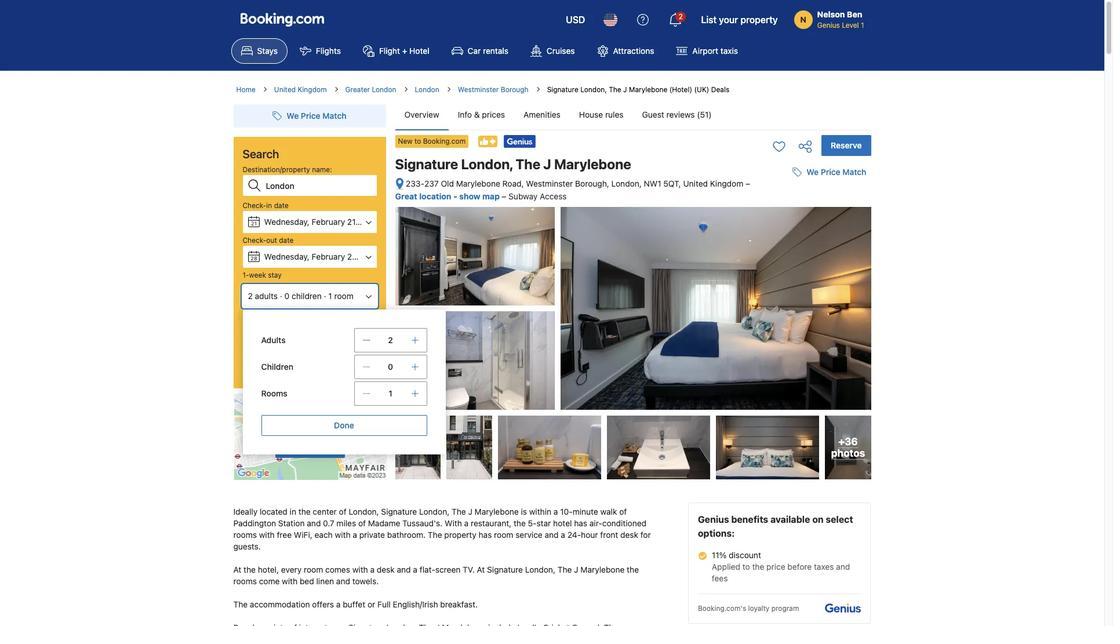 Task type: describe. For each thing, give the bounding box(es) containing it.
2 · from the left
[[324, 291, 326, 301]]

with
[[445, 519, 462, 528]]

we price match button inside search section
[[268, 106, 351, 126]]

conditioned
[[602, 519, 647, 528]]

date for check-out date
[[279, 236, 294, 245]]

flight + hotel link
[[353, 38, 439, 64]]

genius inside nelson ben genius level 1
[[818, 21, 840, 30]]

applied
[[712, 562, 741, 572]]

we for 'we price match' dropdown button inside search section
[[287, 111, 299, 121]]

nelson
[[818, 9, 845, 19]]

(uk)
[[694, 85, 710, 94]]

2 horizontal spatial room
[[494, 530, 514, 540]]

a down miles
[[353, 530, 357, 540]]

1 vertical spatial has
[[574, 519, 588, 528]]

fees
[[712, 574, 728, 584]]

a up towels.
[[370, 565, 375, 575]]

and inside 11% discount applied to the price before taxes and fees
[[836, 562, 850, 572]]

location
[[419, 191, 452, 201]]

and left "0.7"
[[307, 519, 321, 528]]

we price match for the bottom 'we price match' dropdown button
[[807, 167, 867, 177]]

on
[[813, 515, 824, 525]]

photos
[[831, 447, 865, 459]]

london, down service
[[525, 565, 556, 575]]

the down tussaud's.
[[428, 530, 442, 540]]

and right new
[[746, 273, 760, 283]]

5qt,
[[664, 179, 681, 188]]

walk
[[601, 507, 617, 517]]

check- for in
[[243, 201, 266, 210]]

(hotel)
[[670, 85, 693, 94]]

2024 for wednesday, february 21, 2024
[[360, 217, 380, 227]]

program
[[772, 604, 799, 613]]

0 horizontal spatial united
[[274, 85, 296, 94]]

reserve
[[831, 140, 862, 150]]

come
[[259, 577, 280, 586]]

tv.
[[463, 565, 475, 575]]

the down conditioned
[[627, 565, 639, 575]]

or inside ideally located in the center of london, signature london, the j marylebone is within a 10-minute walk of paddington station and 0.7 miles of madame tussaud's. with a restaurant, the 5-star hotel has air-conditioned rooms with free wifi, each with a private bathroom. the property has room service and a 24-hour front desk for guests. at the hotel, every room comes with a desk and a flat-screen tv. at signature london, the j marylebone the rooms come with bed linen and towels. the accommodation offers a buffet or full english/irish breakfast. popular points of interest near signature london, the j marylebone include lord's cricket grou
[[368, 600, 375, 610]]

28
[[251, 255, 257, 262]]

traveling
[[265, 330, 293, 339]]

old
[[441, 179, 454, 188]]

with down 'every'
[[282, 577, 298, 586]]

clean.
[[762, 273, 783, 283]]

london, up tussaud's.
[[419, 507, 450, 517]]

for inside the great hotel in a good location. it has just opened so everything is new and clean. staff were friendly and helpful. room was small (it's london!) but fine for one or just …
[[792, 291, 802, 301]]

near
[[330, 623, 346, 626]]

buffet
[[343, 600, 366, 610]]

0 horizontal spatial to
[[415, 137, 421, 146]]

each
[[315, 530, 333, 540]]

wednesday, for wednesday, february 28, 2024
[[264, 252, 310, 262]]

friendly
[[823, 273, 849, 283]]

in for great hotel in a good location. it has just opened so everything is new and clean. staff were friendly and helpful. room was small (it's london!) but fine for one or just …
[[771, 255, 777, 265]]

search section
[[229, 95, 446, 481]]

signature up amenities
[[547, 85, 579, 94]]

0 vertical spatial desk
[[621, 530, 639, 540]]

2 inside "button"
[[248, 291, 253, 301]]

1 vertical spatial price
[[821, 167, 841, 177]]

paddington
[[233, 519, 276, 528]]

search
[[243, 147, 279, 161]]

and left "flat-"
[[397, 565, 411, 575]]

with down paddington
[[259, 530, 275, 540]]

house
[[579, 110, 603, 119]]

has inside the great hotel in a good location. it has just opened so everything is new and clean. staff were friendly and helpful. room was small (it's london!) but fine for one or just …
[[730, 264, 742, 274]]

marylebone down breakfast.
[[442, 623, 486, 626]]

home link
[[236, 85, 256, 95]]

with up towels.
[[352, 565, 368, 575]]

wednesday, february 28, 2024
[[264, 252, 381, 262]]

cruises
[[547, 46, 575, 56]]

j up rules
[[624, 85, 627, 94]]

marylebone down the 'front'
[[581, 565, 625, 575]]

located
[[260, 507, 288, 517]]

out
[[266, 236, 277, 245]]

and down the star
[[545, 530, 559, 540]]

check- for out
[[243, 236, 266, 245]]

wifi
[[745, 355, 762, 365]]

j down the english/irish
[[436, 623, 440, 626]]

info & prices
[[458, 110, 505, 119]]

the left hotel,
[[244, 565, 256, 575]]

reviews inside guest reviews (51) link
[[667, 110, 695, 119]]

signature london, the j marylebone
[[395, 156, 632, 172]]

i'm traveling for work
[[253, 330, 322, 339]]

rooms
[[261, 389, 288, 398]]

hour
[[581, 530, 598, 540]]

road,
[[503, 179, 524, 188]]

2 vertical spatial room
[[304, 565, 323, 575]]

1 vertical spatial just
[[829, 291, 841, 301]]

+36 photos link
[[825, 416, 871, 480]]

0 horizontal spatial just
[[744, 264, 757, 274]]

miles
[[337, 519, 356, 528]]

done
[[334, 420, 354, 430]]

ben
[[847, 9, 863, 19]]

j up restaurant, at the left bottom of page
[[468, 507, 473, 517]]

we price match for 'we price match' dropdown button inside search section
[[287, 111, 347, 121]]

london, up map
[[461, 156, 513, 172]]

signature down the buffet at the left bottom of the page
[[349, 623, 384, 626]]

0.7
[[323, 519, 334, 528]]

marylebone up restaurant, at the left bottom of page
[[475, 507, 519, 517]]

a left '24-'
[[561, 530, 565, 540]]

the up rules
[[609, 85, 622, 94]]

of up miles
[[339, 507, 347, 517]]

nelson ben genius level 1
[[818, 9, 864, 30]]

& inside search section
[[298, 315, 303, 324]]

1 inside nelson ben genius level 1
[[861, 21, 864, 30]]

airport taxis link
[[667, 38, 748, 64]]

good
[[813, 220, 837, 231]]

scored 7.7 element
[[841, 220, 860, 239]]

cricket
[[543, 623, 570, 626]]

0 horizontal spatial has
[[479, 530, 492, 540]]

Where are you going? field
[[261, 175, 377, 196]]

wednesday, february 21, 2024
[[264, 217, 380, 227]]

february for 28,
[[312, 252, 345, 262]]

match for the bottom 'we price match' dropdown button
[[843, 167, 867, 177]]

within
[[529, 507, 552, 517]]

opened
[[759, 264, 786, 274]]

1 vertical spatial we price match button
[[788, 162, 871, 183]]

the down the english/irish
[[419, 623, 433, 626]]

good 51 reviews
[[802, 220, 837, 240]]

destination/property name:
[[243, 165, 332, 174]]

london!)
[[730, 291, 761, 301]]

helpful.
[[745, 282, 771, 292]]

overview link
[[395, 100, 449, 130]]

map
[[483, 191, 500, 201]]

it
[[838, 255, 842, 265]]

-
[[454, 191, 457, 201]]

of up conditioned
[[620, 507, 627, 517]]

great inside the great hotel in a good location. it has just opened so everything is new and clean. staff were friendly and helpful. room was small (it's london!) but fine for one or just …
[[730, 255, 749, 265]]

so
[[788, 264, 796, 274]]

1 at from the left
[[233, 565, 241, 575]]

tussaud's.
[[403, 519, 443, 528]]

a left 10-
[[554, 507, 558, 517]]

0 vertical spatial kingdom
[[298, 85, 327, 94]]

homes
[[274, 315, 296, 324]]

points
[[264, 623, 287, 626]]

with down miles
[[335, 530, 351, 540]]

+36 photos
[[831, 436, 865, 459]]

offers
[[312, 600, 334, 610]]

2 vertical spatial 1
[[389, 389, 393, 398]]

station
[[278, 519, 305, 528]]

a right 'offers'
[[336, 600, 341, 610]]

your
[[719, 14, 739, 25]]

great hotel in a good location. it has just opened so everything is new and clean. staff were friendly and helpful. room was small (it's london!) but fine for one or just …
[[730, 255, 849, 301]]

booking.com image
[[240, 13, 324, 27]]

guest
[[642, 110, 665, 119]]

westminster inside 'link'
[[458, 85, 499, 94]]

j up access
[[544, 156, 552, 172]]

a inside the great hotel in a good location. it has just opened so everything is new and clean. staff were friendly and helpful. room was small (it's london!) but fine for one or just …
[[779, 255, 783, 265]]

1 horizontal spatial 2
[[388, 335, 393, 345]]

popular
[[233, 623, 262, 626]]

2 london from the left
[[415, 85, 439, 94]]

for inside ideally located in the center of london, signature london, the j marylebone is within a 10-minute walk of paddington station and 0.7 miles of madame tussaud's. with a restaurant, the 5-star hotel has air-conditioned rooms with free wifi, each with a private bathroom. the property has room service and a 24-hour front desk for guests. at the hotel, every room comes with a desk and a flat-screen tv. at signature london, the j marylebone the rooms come with bed linen and towels. the accommodation offers a buffet or full english/irish breakfast. popular points of interest near signature london, the j marylebone include lord's cricket grou
[[641, 530, 651, 540]]

hotel
[[410, 46, 430, 56]]

(it's
[[832, 282, 845, 292]]

…
[[843, 291, 849, 301]]

is for everything
[[837, 264, 843, 274]]

every
[[281, 565, 302, 575]]

wednesday, for wednesday, february 21, 2024
[[264, 217, 310, 227]]

level
[[842, 21, 859, 30]]

in inside search section
[[266, 201, 272, 210]]

the up popular
[[233, 600, 248, 610]]

attractions link
[[587, 38, 664, 64]]

amenities link
[[514, 100, 570, 130]]

select
[[826, 515, 854, 525]]

rated good element
[[725, 219, 837, 233]]

7.7
[[845, 225, 856, 235]]

united inside 233-237 old marylebone road, westminster borough, london, nw1 5qt, united kingdom – great location - show map – subway access
[[683, 179, 708, 188]]

deals
[[711, 85, 730, 94]]

2 vertical spatial kingdom
[[793, 324, 822, 332]]

taxes
[[814, 562, 834, 572]]

and down comes
[[336, 577, 350, 586]]

price
[[767, 562, 786, 572]]



Task type: vqa. For each thing, say whether or not it's contained in the screenshot.
Georgia,
no



Task type: locate. For each thing, give the bounding box(es) containing it.
comes
[[325, 565, 350, 575]]

i'm
[[253, 330, 263, 339]]

1 vertical spatial desk
[[377, 565, 395, 575]]

united kingdom down flights link
[[274, 85, 327, 94]]

the up road,
[[516, 156, 541, 172]]

0 inside "button"
[[285, 291, 290, 301]]

0 vertical spatial 2
[[679, 12, 683, 21]]

we price match button down united kingdom link
[[268, 106, 351, 126]]

0 vertical spatial rooms
[[233, 530, 257, 540]]

is for marylebone
[[521, 507, 527, 517]]

we price match button down reserve button
[[788, 162, 871, 183]]

1 horizontal spatial united kingdom
[[770, 324, 822, 332]]

0 vertical spatial united kingdom
[[274, 85, 327, 94]]

february left 21,
[[312, 217, 345, 227]]

1 horizontal spatial kingdom
[[710, 179, 744, 188]]

rooms left come
[[233, 577, 257, 586]]

1 vertical spatial we
[[807, 167, 819, 177]]

we price match inside search section
[[287, 111, 347, 121]]

1 horizontal spatial united
[[683, 179, 708, 188]]

reviews
[[667, 110, 695, 119], [812, 231, 837, 240]]

1 horizontal spatial hotel
[[751, 255, 769, 265]]

westminster up info & prices
[[458, 85, 499, 94]]

week
[[249, 271, 266, 280]]

0 vertical spatial property
[[741, 14, 778, 25]]

center
[[313, 507, 337, 517]]

towels.
[[352, 577, 379, 586]]

2 vertical spatial in
[[290, 507, 296, 517]]

or left full
[[368, 600, 375, 610]]

233-237 old marylebone road, westminster borough, london, nw1 5qt, united kingdom – great location - show map – subway access
[[395, 179, 751, 201]]

united kingdom
[[274, 85, 327, 94], [770, 324, 822, 332]]

date right out
[[279, 236, 294, 245]]

237
[[425, 179, 439, 188]]

1 horizontal spatial at
[[477, 565, 485, 575]]

of right 'points'
[[289, 623, 297, 626]]

2 wednesday, from the top
[[264, 252, 310, 262]]

but
[[763, 291, 775, 301]]

1 february from the top
[[312, 217, 345, 227]]

flights link
[[290, 38, 351, 64]]

51
[[802, 231, 810, 240]]

price down reserve button
[[821, 167, 841, 177]]

destination/property
[[243, 165, 310, 174]]

reviews inside good 51 reviews
[[812, 231, 837, 240]]

& right homes
[[298, 315, 303, 324]]

1-
[[243, 271, 249, 280]]

2 rooms from the top
[[233, 577, 257, 586]]

a left "flat-"
[[413, 565, 418, 575]]

london,
[[581, 85, 607, 94], [461, 156, 513, 172], [612, 179, 642, 188], [349, 507, 379, 517], [419, 507, 450, 517], [525, 565, 556, 575], [387, 623, 417, 626]]

1 up "done" button
[[389, 389, 393, 398]]

wednesday, up out
[[264, 217, 310, 227]]

rules
[[605, 110, 624, 119]]

10
[[846, 355, 855, 365]]

0 horizontal spatial ·
[[280, 291, 282, 301]]

london, up miles
[[349, 507, 379, 517]]

marylebone up guest
[[629, 85, 668, 94]]

1 horizontal spatial to
[[743, 562, 750, 572]]

date up out
[[274, 201, 289, 210]]

n
[[801, 14, 807, 24]]

1 horizontal spatial ·
[[324, 291, 326, 301]]

0 vertical spatial 0
[[285, 291, 290, 301]]

1 horizontal spatial property
[[741, 14, 778, 25]]

reserve button
[[822, 135, 871, 156]]

0 vertical spatial match
[[323, 111, 347, 121]]

air-
[[590, 519, 602, 528]]

is left within
[[521, 507, 527, 517]]

reviews right 51
[[812, 231, 837, 240]]

2 check- from the top
[[243, 236, 266, 245]]

kingdom down flights link
[[298, 85, 327, 94]]

1 horizontal spatial great
[[730, 255, 749, 265]]

signature up 237
[[395, 156, 458, 172]]

available
[[771, 515, 810, 525]]

24-
[[568, 530, 581, 540]]

at
[[233, 565, 241, 575], [477, 565, 485, 575]]

hotel inside the great hotel in a good location. it has just opened so everything is new and clean. staff were friendly and helpful. room was small (it's london!) but fine for one or just …
[[751, 255, 769, 265]]

we for the bottom 'we price match' dropdown button
[[807, 167, 819, 177]]

1 vertical spatial is
[[521, 507, 527, 517]]

room up bed
[[304, 565, 323, 575]]

1 right level
[[861, 21, 864, 30]]

0 vertical spatial –
[[746, 179, 751, 188]]

property inside ideally located in the center of london, signature london, the j marylebone is within a 10-minute walk of paddington station and 0.7 miles of madame tussaud's. with a restaurant, the 5-star hotel has air-conditioned rooms with free wifi, each with a private bathroom. the property has room service and a 24-hour front desk for guests. at the hotel, every room comes with a desk and a flat-screen tv. at signature london, the j marylebone the rooms come with bed linen and towels. the accommodation offers a buffet or full english/irish breakfast. popular points of interest near signature london, the j marylebone include lord's cricket grou
[[444, 530, 477, 540]]

signature right tv.
[[487, 565, 523, 575]]

london, up 'house'
[[581, 85, 607, 94]]

a
[[779, 255, 783, 265], [554, 507, 558, 517], [464, 519, 469, 528], [353, 530, 357, 540], [561, 530, 565, 540], [370, 565, 375, 575], [413, 565, 418, 575], [336, 600, 341, 610]]

0 vertical spatial wednesday,
[[264, 217, 310, 227]]

the inside 11% discount applied to the price before taxes and fees
[[753, 562, 765, 572]]

hotel up 'clean.'
[[751, 255, 769, 265]]

has down minute
[[574, 519, 588, 528]]

0 horizontal spatial london
[[372, 85, 396, 94]]

or inside the great hotel in a good location. it has just opened so everything is new and clean. staff were friendly and helpful. room was small (it's london!) but fine for one or just …
[[819, 291, 826, 301]]

loyalty
[[748, 604, 770, 613]]

next image
[[861, 276, 868, 283]]

1 vertical spatial wednesday,
[[264, 252, 310, 262]]

or right the one
[[819, 291, 826, 301]]

2 february from the top
[[312, 252, 345, 262]]

1 horizontal spatial we price match button
[[788, 162, 871, 183]]

london link
[[415, 85, 439, 95]]

2 at from the left
[[477, 565, 485, 575]]

1 vertical spatial reviews
[[812, 231, 837, 240]]

linen
[[316, 577, 334, 586]]

check- down 21
[[243, 236, 266, 245]]

is up (it's
[[837, 264, 843, 274]]

1 vertical spatial –
[[502, 191, 507, 201]]

has down restaurant, at the left bottom of page
[[479, 530, 492, 540]]

we inside search section
[[287, 111, 299, 121]]

hotel inside ideally located in the center of london, signature london, the j marylebone is within a 10-minute walk of paddington station and 0.7 miles of madame tussaud's. with a restaurant, the 5-star hotel has air-conditioned rooms with free wifi, each with a private bathroom. the property has room service and a 24-hour front desk for guests. at the hotel, every room comes with a desk and a flat-screen tv. at signature london, the j marylebone the rooms come with bed linen and towels. the accommodation offers a buffet or full english/irish breakfast. popular points of interest near signature london, the j marylebone include lord's cricket grou
[[553, 519, 572, 528]]

check-out date
[[243, 236, 294, 245]]

great location - show map button
[[395, 191, 502, 201]]

work
[[306, 330, 322, 339]]

is inside ideally located in the center of london, signature london, the j marylebone is within a 10-minute walk of paddington station and 0.7 miles of madame tussaud's. with a restaurant, the 5-star hotel has air-conditioned rooms with free wifi, each with a private bathroom. the property has room service and a 24-hour front desk for guests. at the hotel, every room comes with a desk and a flat-screen tv. at signature london, the j marylebone the rooms come with bed linen and towels. the accommodation offers a buffet or full english/irish breakfast. popular points of interest near signature london, the j marylebone include lord's cricket grou
[[521, 507, 527, 517]]

0 vertical spatial we
[[287, 111, 299, 121]]

genius inside the genius benefits available on select options:
[[698, 515, 729, 525]]

0 horizontal spatial 1
[[328, 291, 332, 301]]

1 horizontal spatial 1
[[389, 389, 393, 398]]

1 horizontal spatial has
[[574, 519, 588, 528]]

february for 21,
[[312, 217, 345, 227]]

marylebone up borough,
[[554, 156, 632, 172]]

0 horizontal spatial &
[[298, 315, 303, 324]]

kingdom down the one
[[793, 324, 822, 332]]

0 horizontal spatial reviews
[[667, 110, 695, 119]]

list
[[701, 14, 717, 25]]

1 vertical spatial genius
[[698, 515, 729, 525]]

room inside "button"
[[334, 291, 354, 301]]

2024 for wednesday, february 28, 2024
[[362, 252, 381, 262]]

0 vertical spatial is
[[837, 264, 843, 274]]

1 inside 2 adults · 0 children · 1 room "button"
[[328, 291, 332, 301]]

in up the check-out date
[[266, 201, 272, 210]]

hotel,
[[258, 565, 279, 575]]

subway
[[509, 191, 538, 201]]

westminster up access
[[526, 179, 573, 188]]

click to open map view image
[[395, 177, 404, 191]]

2 horizontal spatial 1
[[861, 21, 864, 30]]

1 horizontal spatial in
[[290, 507, 296, 517]]

bathroom.
[[387, 530, 426, 540]]

madame
[[368, 519, 400, 528]]

&
[[474, 110, 480, 119], [298, 315, 303, 324]]

we down united kingdom link
[[287, 111, 299, 121]]

we up the good at the top right of the page
[[807, 167, 819, 177]]

just left …
[[829, 291, 841, 301]]

0 vertical spatial genius
[[818, 21, 840, 30]]

the up the station at the bottom of the page
[[299, 507, 311, 517]]

interest
[[299, 623, 328, 626]]

1 horizontal spatial genius
[[818, 21, 840, 30]]

and right taxes
[[836, 562, 850, 572]]

great up new
[[730, 255, 749, 265]]

1 horizontal spatial for
[[641, 530, 651, 540]]

minute
[[573, 507, 598, 517]]

1 vertical spatial we price match
[[807, 167, 867, 177]]

katy
[[743, 324, 757, 332]]

match down greater
[[323, 111, 347, 121]]

0 horizontal spatial at
[[233, 565, 241, 575]]

1 vertical spatial room
[[494, 530, 514, 540]]

in for ideally located in the center of london, signature london, the j marylebone is within a 10-minute walk of paddington station and 0.7 miles of madame tussaud's. with a restaurant, the 5-star hotel has air-conditioned rooms with free wifi, each with a private bathroom. the property has room service and a 24-hour front desk for guests. at the hotel, every room comes with a desk and a flat-screen tv. at signature london, the j marylebone the rooms come with bed linen and towels. the accommodation offers a buffet or full english/irish breakfast. popular points of interest near signature london, the j marylebone include lord's cricket grou
[[290, 507, 296, 517]]

london up "overview"
[[415, 85, 439, 94]]

marylebone inside 233-237 old marylebone road, westminster borough, london, nw1 5qt, united kingdom – great location - show map – subway access
[[456, 179, 500, 188]]

rooms up guests.
[[233, 530, 257, 540]]

ideally located in the center of london, signature london, the j marylebone is within a 10-minute walk of paddington station and 0.7 miles of madame tussaud's. with a restaurant, the 5-star hotel has air-conditioned rooms with free wifi, each with a private bathroom. the property has room service and a 24-hour front desk for guests. at the hotel, every room comes with a desk and a flat-screen tv. at signature london, the j marylebone the rooms come with bed linen and towels. the accommodation offers a buffet or full english/irish breakfast. popular points of interest near signature london, the j marylebone include lord's cricket grou
[[233, 507, 653, 626]]

the down '24-'
[[558, 565, 572, 575]]

usd button
[[559, 6, 592, 34]]

1 horizontal spatial price
[[821, 167, 841, 177]]

1 london from the left
[[372, 85, 396, 94]]

1 vertical spatial check-
[[243, 236, 266, 245]]

2 button
[[662, 6, 690, 34]]

united right katy
[[770, 324, 791, 332]]

done button
[[261, 415, 427, 436]]

– up 'rated good' element
[[746, 179, 751, 188]]

new
[[398, 137, 413, 146]]

marylebone up show at the top left of the page
[[456, 179, 500, 188]]

1 horizontal spatial room
[[334, 291, 354, 301]]

match for 'we price match' dropdown button inside search section
[[323, 111, 347, 121]]

cruises link
[[521, 38, 585, 64]]

price inside search section
[[301, 111, 321, 121]]

0 horizontal spatial match
[[323, 111, 347, 121]]

children
[[261, 362, 294, 372]]

to inside 11% discount applied to the price before taxes and fees
[[743, 562, 750, 572]]

date for check-in date
[[274, 201, 289, 210]]

in inside the great hotel in a good location. it has just opened so everything is new and clean. staff were friendly and helpful. room was small (it's london!) but fine for one or just …
[[771, 255, 777, 265]]

in up the station at the bottom of the page
[[290, 507, 296, 517]]

everything
[[798, 264, 835, 274]]

match inside search section
[[323, 111, 347, 121]]

1 vertical spatial united kingdom
[[770, 324, 822, 332]]

the
[[609, 85, 622, 94], [516, 156, 541, 172], [452, 507, 466, 517], [428, 530, 442, 540], [558, 565, 572, 575], [233, 600, 248, 610], [419, 623, 433, 626]]

1 check- from the top
[[243, 201, 266, 210]]

in up 'clean.'
[[771, 255, 777, 265]]

2
[[679, 12, 683, 21], [248, 291, 253, 301], [388, 335, 393, 345]]

united right the home
[[274, 85, 296, 94]]

has up london!)
[[730, 264, 742, 274]]

1 vertical spatial date
[[279, 236, 294, 245]]

1 vertical spatial 2024
[[362, 252, 381, 262]]

the down discount
[[753, 562, 765, 572]]

entire
[[253, 315, 272, 324]]

location.
[[806, 255, 836, 265]]

we price match down united kingdom link
[[287, 111, 347, 121]]

0 horizontal spatial great
[[395, 191, 417, 201]]

1 vertical spatial property
[[444, 530, 477, 540]]

1
[[861, 21, 864, 30], [328, 291, 332, 301], [389, 389, 393, 398]]

a left good
[[779, 255, 783, 265]]

of up private
[[358, 519, 366, 528]]

0 horizontal spatial desk
[[377, 565, 395, 575]]

0 vertical spatial or
[[819, 291, 826, 301]]

1 · from the left
[[280, 291, 282, 301]]

property right the your
[[741, 14, 778, 25]]

scored 10 element
[[841, 351, 860, 370]]

2 inside dropdown button
[[679, 12, 683, 21]]

0 horizontal spatial united kingdom
[[274, 85, 327, 94]]

0 vertical spatial price
[[301, 111, 321, 121]]

desk up towels.
[[377, 565, 395, 575]]

0 vertical spatial has
[[730, 264, 742, 274]]

0 vertical spatial 2024
[[360, 217, 380, 227]]

1 horizontal spatial is
[[837, 264, 843, 274]]

kingdom inside 233-237 old marylebone road, westminster borough, london, nw1 5qt, united kingdom – great location - show map – subway access
[[710, 179, 744, 188]]

match down reserve button
[[843, 167, 867, 177]]

2 horizontal spatial kingdom
[[793, 324, 822, 332]]

2 horizontal spatial united
[[770, 324, 791, 332]]

·
[[280, 291, 282, 301], [324, 291, 326, 301]]

london, down the english/irish
[[387, 623, 417, 626]]

0 horizontal spatial –
[[502, 191, 507, 201]]

we
[[287, 111, 299, 121], [807, 167, 819, 177]]

1 horizontal spatial –
[[746, 179, 751, 188]]

wednesday, up stay
[[264, 252, 310, 262]]

for
[[792, 291, 802, 301], [295, 330, 304, 339], [641, 530, 651, 540]]

a right with
[[464, 519, 469, 528]]

0 horizontal spatial or
[[368, 600, 375, 610]]

0 vertical spatial united
[[274, 85, 296, 94]]

1 horizontal spatial desk
[[621, 530, 639, 540]]

0 vertical spatial to
[[415, 137, 421, 146]]

property down with
[[444, 530, 477, 540]]

0 vertical spatial in
[[266, 201, 272, 210]]

1 vertical spatial &
[[298, 315, 303, 324]]

0 horizontal spatial property
[[444, 530, 477, 540]]

0 vertical spatial westminster
[[458, 85, 499, 94]]

entire homes & apartments
[[253, 315, 342, 324]]

for inside search section
[[295, 330, 304, 339]]

signature up madame
[[381, 507, 417, 517]]

good
[[786, 255, 804, 265]]

for down conditioned
[[641, 530, 651, 540]]

we price match
[[287, 111, 347, 121], [807, 167, 867, 177]]

0 horizontal spatial is
[[521, 507, 527, 517]]

1 right children at the left of page
[[328, 291, 332, 301]]

1 vertical spatial 1
[[328, 291, 332, 301]]

price down united kingdom link
[[301, 111, 321, 121]]

ideally
[[233, 507, 258, 517]]

1 vertical spatial hotel
[[553, 519, 572, 528]]

0 vertical spatial we price match
[[287, 111, 347, 121]]

is inside the great hotel in a good location. it has just opened so everything is new and clean. staff were friendly and helpful. room was small (it's london!) but fine for one or just …
[[837, 264, 843, 274]]

and right previous image
[[730, 282, 743, 292]]

1 wednesday, from the top
[[264, 217, 310, 227]]

0 horizontal spatial we
[[287, 111, 299, 121]]

london, inside 233-237 old marylebone road, westminster borough, london, nw1 5qt, united kingdom – great location - show map – subway access
[[612, 179, 642, 188]]

london right greater
[[372, 85, 396, 94]]

february left 28,
[[312, 252, 345, 262]]

· right adults
[[280, 291, 282, 301]]

1 horizontal spatial 0
[[388, 362, 393, 372]]

check-
[[243, 201, 266, 210], [243, 236, 266, 245]]

0 vertical spatial &
[[474, 110, 480, 119]]

before
[[788, 562, 812, 572]]

hotel
[[751, 255, 769, 265], [553, 519, 572, 528]]

1 horizontal spatial we price match
[[807, 167, 867, 177]]

21
[[251, 220, 257, 227]]

0 vertical spatial date
[[274, 201, 289, 210]]

2 adults · 0 children · 1 room button
[[243, 285, 377, 307]]

the up with
[[452, 507, 466, 517]]

j down '24-'
[[574, 565, 579, 575]]

great inside 233-237 old marylebone road, westminster borough, london, nw1 5qt, united kingdom – great location - show map – subway access
[[395, 191, 417, 201]]

wifi,
[[294, 530, 312, 540]]

borough
[[501, 85, 529, 94]]

0 horizontal spatial price
[[301, 111, 321, 121]]

your account menu nelson ben genius level 1 element
[[794, 4, 869, 31]]

front
[[600, 530, 618, 540]]

2 horizontal spatial in
[[771, 255, 777, 265]]

2024 right 21,
[[360, 217, 380, 227]]

screen
[[435, 565, 461, 575]]

the left 5-
[[514, 519, 526, 528]]

0 horizontal spatial in
[[266, 201, 272, 210]]

1 vertical spatial 0
[[388, 362, 393, 372]]

1 rooms from the top
[[233, 530, 257, 540]]

1 horizontal spatial match
[[843, 167, 867, 177]]

previous image
[[717, 276, 724, 283]]

at right tv.
[[477, 565, 485, 575]]

westminster inside 233-237 old marylebone road, westminster borough, london, nw1 5qt, united kingdom – great location - show map – subway access
[[526, 179, 573, 188]]

adults
[[255, 291, 278, 301]]

breakfast.
[[440, 600, 478, 610]]

bed
[[300, 577, 314, 586]]

0 horizontal spatial genius
[[698, 515, 729, 525]]

access
[[540, 191, 567, 201]]

(51)
[[697, 110, 712, 119]]

1 vertical spatial westminster
[[526, 179, 573, 188]]

0 horizontal spatial 2
[[248, 291, 253, 301]]

is
[[837, 264, 843, 274], [521, 507, 527, 517]]

restaurant,
[[471, 519, 512, 528]]

0 vertical spatial for
[[792, 291, 802, 301]]

in inside ideally located in the center of london, signature london, the j marylebone is within a 10-minute walk of paddington station and 0.7 miles of madame tussaud's. with a restaurant, the 5-star hotel has air-conditioned rooms with free wifi, each with a private bathroom. the property has room service and a 24-hour front desk for guests. at the hotel, every room comes with a desk and a flat-screen tv. at signature london, the j marylebone the rooms come with bed linen and towels. the accommodation offers a buffet or full english/irish breakfast. popular points of interest near signature london, the j marylebone include lord's cricket grou
[[290, 507, 296, 517]]

1 vertical spatial to
[[743, 562, 750, 572]]

home
[[236, 85, 256, 94]]

free wifi
[[725, 355, 762, 365]]

usd
[[566, 14, 585, 25]]

1 horizontal spatial just
[[829, 291, 841, 301]]

0 horizontal spatial we price match
[[287, 111, 347, 121]]

desk down conditioned
[[621, 530, 639, 540]]

at down guests.
[[233, 565, 241, 575]]

1 vertical spatial in
[[771, 255, 777, 265]]

borough,
[[575, 179, 609, 188]]



